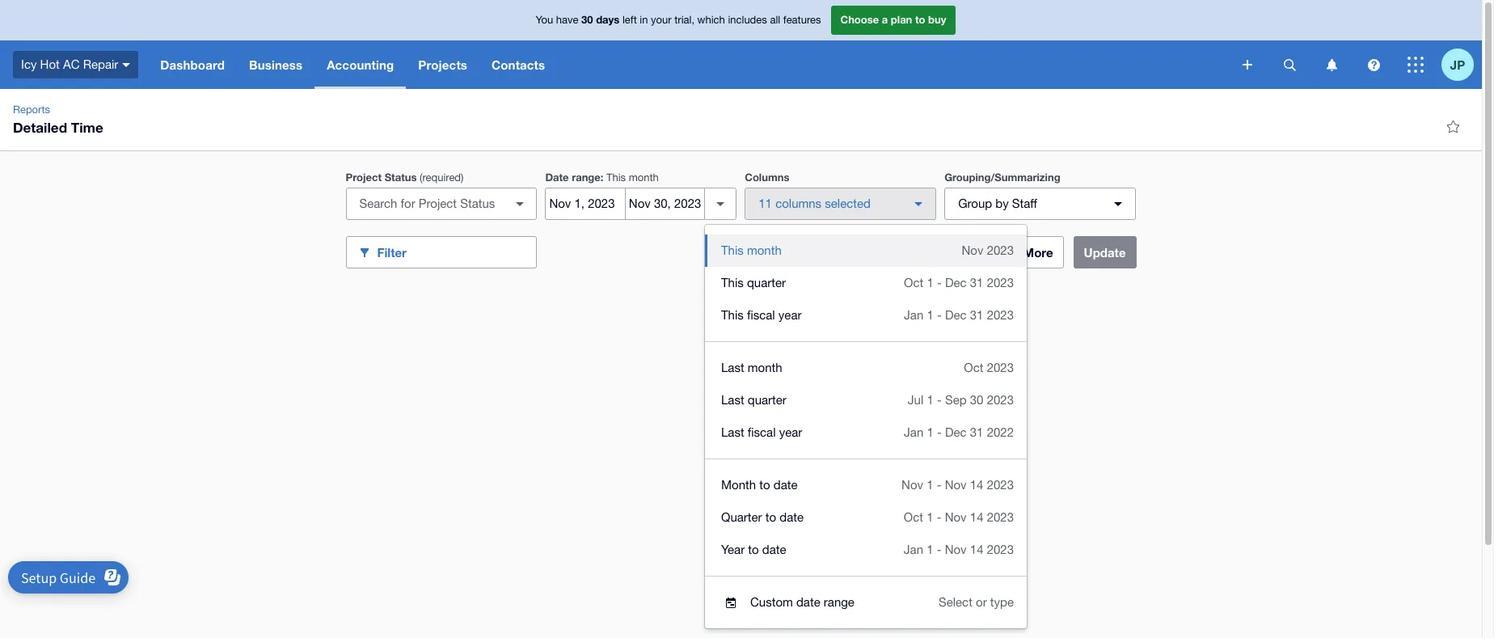 Task type: locate. For each thing, give the bounding box(es) containing it.
3 dec from the top
[[945, 425, 967, 439]]

0 vertical spatial last
[[721, 361, 745, 374]]

jan down oct 1 - nov 14 2023
[[904, 543, 924, 556]]

1
[[927, 276, 934, 290], [927, 308, 934, 322], [927, 393, 934, 407], [927, 425, 934, 439], [927, 478, 934, 492], [927, 510, 934, 524], [927, 543, 934, 556]]

1 for jul 1 - sep 30 2023
[[927, 393, 934, 407]]

jul 1 - sep 30 2023
[[908, 393, 1014, 407]]

2 vertical spatial jan
[[904, 543, 924, 556]]

add to favourites image
[[1437, 110, 1470, 142]]

this
[[607, 171, 626, 184], [721, 243, 744, 257], [721, 276, 744, 290], [721, 308, 744, 322]]

4 1 from the top
[[927, 425, 934, 439]]

year
[[779, 308, 802, 322], [779, 425, 803, 439]]

1 dec from the top
[[945, 276, 967, 290]]

- down the jul 1 - sep 30 2023 on the right of page
[[937, 425, 942, 439]]

date up quarter to date
[[774, 478, 798, 492]]

14 for nov 1 - nov 14 2023
[[970, 478, 984, 492]]

1 vertical spatial 30
[[970, 393, 984, 407]]

range up select start date field
[[572, 171, 601, 184]]

2 31 from the top
[[970, 308, 984, 322]]

1 for oct 1 - dec 31 2023
[[927, 276, 934, 290]]

list box
[[705, 225, 1027, 628]]

Select start date field
[[546, 188, 625, 219]]

31 down 'nov 2023'
[[970, 276, 984, 290]]

date
[[774, 478, 798, 492], [780, 510, 804, 524], [763, 543, 787, 556], [797, 595, 821, 609]]

fiscal down this quarter in the top of the page
[[747, 308, 775, 322]]

date down month to date on the bottom
[[780, 510, 804, 524]]

year for last fiscal year
[[779, 425, 803, 439]]

2023
[[987, 243, 1014, 257], [987, 276, 1014, 290], [987, 308, 1014, 322], [987, 361, 1014, 374], [987, 393, 1014, 407], [987, 478, 1014, 492], [987, 510, 1014, 524], [987, 543, 1014, 556]]

to for month to date
[[760, 478, 771, 492]]

0 vertical spatial jan
[[904, 308, 924, 322]]

2 1 from the top
[[927, 308, 934, 322]]

-
[[937, 276, 942, 290], [937, 308, 942, 322], [937, 393, 942, 407], [937, 425, 942, 439], [937, 478, 942, 492], [937, 510, 942, 524], [937, 543, 942, 556]]

7 1 from the top
[[927, 543, 934, 556]]

jan 1 - dec 31 2023
[[904, 308, 1014, 322]]

2 vertical spatial dec
[[945, 425, 967, 439]]

selected
[[825, 197, 871, 210]]

group containing this month
[[705, 225, 1027, 628]]

1 last from the top
[[721, 361, 745, 374]]

- for oct 1 - dec 31 2023
[[937, 276, 942, 290]]

30 inside list box
[[970, 393, 984, 407]]

2023 up type
[[987, 543, 1014, 556]]

- up jan 1 - dec 31 2023
[[937, 276, 942, 290]]

fiscal down last quarter
[[748, 425, 776, 439]]

group by staff button
[[945, 188, 1136, 220]]

list of convenience dates image
[[705, 188, 737, 220]]

1 vertical spatial range
[[824, 595, 855, 609]]

- for jan 1 - dec 31 2023
[[937, 308, 942, 322]]

left
[[623, 14, 637, 26]]

icy hot ac repair
[[21, 57, 118, 71]]

quarter up last fiscal year
[[748, 393, 787, 407]]

last down "last month"
[[721, 393, 745, 407]]

2023 down 'nov 2023'
[[987, 276, 1014, 290]]

1 vertical spatial fiscal
[[748, 425, 776, 439]]

14 down oct 1 - nov 14 2023
[[970, 543, 984, 556]]

fiscal for this
[[747, 308, 775, 322]]

1 vertical spatial year
[[779, 425, 803, 439]]

- left the sep
[[937, 393, 942, 407]]

5 1 from the top
[[927, 478, 934, 492]]

1 down oct 1 - nov 14 2023
[[927, 543, 934, 556]]

7 2023 from the top
[[987, 510, 1014, 524]]

this quarter
[[721, 276, 786, 290]]

1 14 from the top
[[970, 478, 984, 492]]

jan for jan 1 - dec 31 2023
[[904, 308, 924, 322]]

to
[[916, 13, 926, 26], [760, 478, 771, 492], [766, 510, 777, 524], [748, 543, 759, 556]]

month for last month
[[748, 361, 783, 374]]

business button
[[237, 40, 315, 89]]

31 for oct 1 - dec 31 2023
[[970, 276, 984, 290]]

status
[[385, 171, 417, 184]]

2 - from the top
[[937, 308, 942, 322]]

oct up the jul 1 - sep 30 2023 on the right of page
[[964, 361, 984, 374]]

0 vertical spatial range
[[572, 171, 601, 184]]

jan down jul
[[904, 425, 924, 439]]

jan down oct 1 - dec 31 2023
[[904, 308, 924, 322]]

1 vertical spatial quarter
[[748, 393, 787, 407]]

filter
[[377, 245, 407, 259]]

- up oct 1 - nov 14 2023
[[937, 478, 942, 492]]

this down this quarter in the top of the page
[[721, 308, 744, 322]]

3 last from the top
[[721, 425, 745, 439]]

days
[[596, 13, 620, 26]]

1 for nov 1 - nov 14 2023
[[927, 478, 934, 492]]

to right month
[[760, 478, 771, 492]]

navigation inside banner
[[148, 40, 1232, 89]]

1 vertical spatial 31
[[970, 308, 984, 322]]

to right year
[[748, 543, 759, 556]]

4 - from the top
[[937, 425, 942, 439]]

Search for Project Status text field
[[347, 188, 507, 219]]

date down quarter to date
[[763, 543, 787, 556]]

2 14 from the top
[[970, 510, 984, 524]]

2023 for jan 1 - nov 14 2023
[[987, 543, 1014, 556]]

1 down oct 1 - dec 31 2023
[[927, 308, 934, 322]]

2 vertical spatial month
[[748, 361, 783, 374]]

1 1 from the top
[[927, 276, 934, 290]]

0 vertical spatial dec
[[945, 276, 967, 290]]

2023 down oct 1 - dec 31 2023
[[987, 308, 1014, 322]]

more
[[1024, 245, 1054, 260]]

1 vertical spatial month
[[747, 243, 782, 257]]

quarter up this fiscal year
[[747, 276, 786, 290]]

2 vertical spatial last
[[721, 425, 745, 439]]

to for year to date
[[748, 543, 759, 556]]

1 vertical spatial jan
[[904, 425, 924, 439]]

this right :
[[607, 171, 626, 184]]

time
[[71, 119, 103, 136]]

0 vertical spatial oct
[[904, 276, 924, 290]]

30 right the sep
[[970, 393, 984, 407]]

1 vertical spatial 14
[[970, 510, 984, 524]]

1 down the jul 1 - sep 30 2023 on the right of page
[[927, 425, 934, 439]]

year down last quarter
[[779, 425, 803, 439]]

dashboard link
[[148, 40, 237, 89]]

required
[[423, 171, 461, 184]]

1 vertical spatial last
[[721, 393, 745, 407]]

ac
[[63, 57, 80, 71]]

nov for jan
[[945, 543, 967, 556]]

1 up oct 1 - nov 14 2023
[[927, 478, 934, 492]]

group
[[705, 225, 1027, 628]]

fiscal for last
[[748, 425, 776, 439]]

jp
[[1451, 57, 1466, 72]]

0 vertical spatial fiscal
[[747, 308, 775, 322]]

jan for jan 1 - nov 14 2023
[[904, 543, 924, 556]]

more button
[[1001, 236, 1064, 269]]

update
[[1084, 245, 1126, 260]]

open image
[[504, 188, 537, 220]]

this down this month
[[721, 276, 744, 290]]

0 vertical spatial year
[[779, 308, 802, 322]]

this for this quarter
[[721, 276, 744, 290]]

fiscal
[[747, 308, 775, 322], [748, 425, 776, 439]]

14 up oct 1 - nov 14 2023
[[970, 478, 984, 492]]

6 - from the top
[[937, 510, 942, 524]]

month up this quarter in the top of the page
[[747, 243, 782, 257]]

oct for oct 2023
[[964, 361, 984, 374]]

3 31 from the top
[[970, 425, 984, 439]]

- for jan 1 - nov 14 2023
[[937, 543, 942, 556]]

month inside date range : this month
[[629, 171, 659, 184]]

6 2023 from the top
[[987, 478, 1014, 492]]

30 inside banner
[[582, 13, 593, 26]]

year down this quarter in the top of the page
[[779, 308, 802, 322]]

banner
[[0, 0, 1483, 89]]

by
[[996, 197, 1009, 210]]

1 down nov 1 - nov 14 2023
[[927, 510, 934, 524]]

0 vertical spatial quarter
[[747, 276, 786, 290]]

2 2023 from the top
[[987, 276, 1014, 290]]

2023 up the jul 1 - sep 30 2023 on the right of page
[[987, 361, 1014, 374]]

0 vertical spatial month
[[629, 171, 659, 184]]

year
[[721, 543, 745, 556]]

30 right have
[[582, 13, 593, 26]]

dec up jan 1 - dec 31 2023
[[945, 276, 967, 290]]

date right "custom"
[[797, 595, 821, 609]]

oct down nov 1 - nov 14 2023
[[904, 510, 924, 524]]

range
[[572, 171, 601, 184], [824, 595, 855, 609]]

dec down the sep
[[945, 425, 967, 439]]

svg image
[[1368, 59, 1380, 71], [122, 63, 130, 67]]

1 horizontal spatial 30
[[970, 393, 984, 407]]

contacts button
[[480, 40, 557, 89]]

plan
[[891, 13, 913, 26]]

0 vertical spatial 30
[[582, 13, 593, 26]]

2023 for nov 1 - nov 14 2023
[[987, 478, 1014, 492]]

2023 up jan 1 - nov 14 2023
[[987, 510, 1014, 524]]

last up last quarter
[[721, 361, 745, 374]]

jan 1 - nov 14 2023
[[904, 543, 1014, 556]]

staff
[[1013, 197, 1038, 210]]

5 - from the top
[[937, 478, 942, 492]]

custom
[[751, 595, 793, 609]]

features
[[784, 14, 821, 26]]

2023 left more
[[987, 243, 1014, 257]]

31
[[970, 276, 984, 290], [970, 308, 984, 322], [970, 425, 984, 439]]

month up last quarter
[[748, 361, 783, 374]]

2 last from the top
[[721, 393, 745, 407]]

1 vertical spatial dec
[[945, 308, 967, 322]]

nov
[[962, 243, 984, 257], [902, 478, 924, 492], [945, 478, 967, 492], [945, 510, 967, 524], [945, 543, 967, 556]]

1 - from the top
[[937, 276, 942, 290]]

oct up jan 1 - dec 31 2023
[[904, 276, 924, 290]]

2022
[[987, 425, 1014, 439]]

month up select end date field on the left top of the page
[[629, 171, 659, 184]]

in
[[640, 14, 648, 26]]

list box containing this month
[[705, 225, 1027, 628]]

0 vertical spatial 14
[[970, 478, 984, 492]]

1 31 from the top
[[970, 276, 984, 290]]

this inside date range : this month
[[607, 171, 626, 184]]

oct
[[904, 276, 924, 290], [964, 361, 984, 374], [904, 510, 924, 524]]

jan
[[904, 308, 924, 322], [904, 425, 924, 439], [904, 543, 924, 556]]

0 horizontal spatial svg image
[[122, 63, 130, 67]]

1 right jul
[[927, 393, 934, 407]]

reports link
[[6, 102, 57, 118]]

14 up jan 1 - nov 14 2023
[[970, 510, 984, 524]]

- down nov 1 - nov 14 2023
[[937, 510, 942, 524]]

1 vertical spatial oct
[[964, 361, 984, 374]]

a
[[882, 13, 888, 26]]

this up this quarter in the top of the page
[[721, 243, 744, 257]]

7 - from the top
[[937, 543, 942, 556]]

2 vertical spatial 31
[[970, 425, 984, 439]]

:
[[601, 171, 604, 184]]

0 vertical spatial 31
[[970, 276, 984, 290]]

14
[[970, 478, 984, 492], [970, 510, 984, 524], [970, 543, 984, 556]]

2 vertical spatial oct
[[904, 510, 924, 524]]

2 dec from the top
[[945, 308, 967, 322]]

navigation
[[148, 40, 1232, 89]]

0 horizontal spatial 30
[[582, 13, 593, 26]]

update button
[[1074, 236, 1137, 269]]

repair
[[83, 57, 118, 71]]

0 horizontal spatial range
[[572, 171, 601, 184]]

month
[[629, 171, 659, 184], [747, 243, 782, 257], [748, 361, 783, 374]]

svg image
[[1408, 57, 1424, 73], [1284, 59, 1296, 71], [1327, 59, 1337, 71], [1243, 60, 1253, 70]]

range right "custom"
[[824, 595, 855, 609]]

to right quarter
[[766, 510, 777, 524]]

last
[[721, 361, 745, 374], [721, 393, 745, 407], [721, 425, 745, 439]]

- down oct 1 - dec 31 2023
[[937, 308, 942, 322]]

3 - from the top
[[937, 393, 942, 407]]

31 down oct 1 - dec 31 2023
[[970, 308, 984, 322]]

icy
[[21, 57, 37, 71]]

5 2023 from the top
[[987, 393, 1014, 407]]

last down last quarter
[[721, 425, 745, 439]]

1 up jan 1 - dec 31 2023
[[927, 276, 934, 290]]

2023 down the 2022 on the right bottom of page
[[987, 478, 1014, 492]]

2023 up the 2022 on the right bottom of page
[[987, 393, 1014, 407]]

3 2023 from the top
[[987, 308, 1014, 322]]

to left buy
[[916, 13, 926, 26]]

1 for jan 1 - dec 31 2022
[[927, 425, 934, 439]]

None field
[[346, 188, 537, 220]]

dec
[[945, 276, 967, 290], [945, 308, 967, 322], [945, 425, 967, 439]]

31 left the 2022 on the right bottom of page
[[970, 425, 984, 439]]

dec down oct 1 - dec 31 2023
[[945, 308, 967, 322]]

4 2023 from the top
[[987, 361, 1014, 374]]

2 vertical spatial 14
[[970, 543, 984, 556]]

3 14 from the top
[[970, 543, 984, 556]]

8 2023 from the top
[[987, 543, 1014, 556]]

navigation containing dashboard
[[148, 40, 1232, 89]]

3 1 from the top
[[927, 393, 934, 407]]

- down oct 1 - nov 14 2023
[[937, 543, 942, 556]]

month
[[721, 478, 756, 492]]

6 1 from the top
[[927, 510, 934, 524]]

includes
[[728, 14, 767, 26]]

14 for jan 1 - nov 14 2023
[[970, 543, 984, 556]]

- for oct 1 - nov 14 2023
[[937, 510, 942, 524]]



Task type: vqa. For each thing, say whether or not it's contained in the screenshot.
the right Remove Favorite image
no



Task type: describe. For each thing, give the bounding box(es) containing it.
banner containing jp
[[0, 0, 1483, 89]]

this for this fiscal year
[[721, 308, 744, 322]]

nov for nov
[[945, 478, 967, 492]]

type
[[991, 595, 1014, 609]]

reports detailed time
[[13, 104, 103, 136]]

columns
[[776, 197, 822, 210]]

nov 1 - nov 14 2023
[[902, 478, 1014, 492]]

oct for oct 1 - nov 14 2023
[[904, 510, 924, 524]]

14 for oct 1 - nov 14 2023
[[970, 510, 984, 524]]

this fiscal year
[[721, 308, 802, 322]]

dec for oct 1 - dec 31 2023
[[945, 276, 967, 290]]

2023 for jan 1 - dec 31 2023
[[987, 308, 1014, 322]]

jp button
[[1442, 40, 1483, 89]]

dec for jan 1 - dec 31 2023
[[945, 308, 967, 322]]

oct 2023
[[964, 361, 1014, 374]]

buy
[[929, 13, 947, 26]]

year to date
[[721, 543, 787, 556]]

columns
[[745, 171, 790, 184]]

your
[[651, 14, 672, 26]]

nov for oct
[[945, 510, 967, 524]]

choose a plan to buy
[[841, 13, 947, 26]]

choose
[[841, 13, 879, 26]]

projects
[[418, 57, 468, 72]]

jul
[[908, 393, 924, 407]]

project status ( required )
[[346, 171, 464, 184]]

accounting button
[[315, 40, 406, 89]]

to for quarter to date
[[766, 510, 777, 524]]

- for jan 1 - dec 31 2022
[[937, 425, 942, 439]]

dec for jan 1 - dec 31 2022
[[945, 425, 967, 439]]

year for this fiscal year
[[779, 308, 802, 322]]

accounting
[[327, 57, 394, 72]]

oct for oct 1 - dec 31 2023
[[904, 276, 924, 290]]

have
[[556, 14, 579, 26]]

to inside banner
[[916, 13, 926, 26]]

you
[[536, 14, 553, 26]]

this month
[[721, 243, 782, 257]]

select or type
[[939, 595, 1014, 609]]

1 for jan 1 - dec 31 2023
[[927, 308, 934, 322]]

last for last month
[[721, 361, 745, 374]]

contacts
[[492, 57, 545, 72]]

svg image inside icy hot ac repair popup button
[[122, 63, 130, 67]]

all
[[770, 14, 781, 26]]

date for year to date
[[763, 543, 787, 556]]

1 for oct 1 - nov 14 2023
[[927, 510, 934, 524]]

projects button
[[406, 40, 480, 89]]

quarter
[[721, 510, 762, 524]]

group
[[959, 197, 993, 210]]

11
[[759, 197, 772, 210]]

which
[[698, 14, 725, 26]]

- for nov 1 - nov 14 2023
[[937, 478, 942, 492]]

month to date
[[721, 478, 798, 492]]

trial,
[[675, 14, 695, 26]]

grouping/summarizing
[[945, 171, 1061, 184]]

last for last fiscal year
[[721, 425, 745, 439]]

date
[[545, 171, 569, 184]]

1 for jan 1 - nov 14 2023
[[927, 543, 934, 556]]

31 for jan 1 - dec 31 2022
[[970, 425, 984, 439]]

custom date range
[[751, 595, 855, 609]]

this for this month
[[721, 243, 744, 257]]

sep
[[945, 393, 967, 407]]

2023 for oct 1 - dec 31 2023
[[987, 276, 1014, 290]]

date for quarter to date
[[780, 510, 804, 524]]

reports
[[13, 104, 50, 116]]

last for last quarter
[[721, 393, 745, 407]]

quarter for this quarter
[[747, 276, 786, 290]]

last month
[[721, 361, 783, 374]]

2023 for oct 1 - nov 14 2023
[[987, 510, 1014, 524]]

quarter to date
[[721, 510, 804, 524]]

month for this month
[[747, 243, 782, 257]]

nov 2023
[[962, 243, 1014, 257]]

1 horizontal spatial range
[[824, 595, 855, 609]]

group by staff
[[959, 197, 1038, 210]]

1 horizontal spatial svg image
[[1368, 59, 1380, 71]]

)
[[461, 171, 464, 184]]

jan 1 - dec 31 2022
[[904, 425, 1014, 439]]

last quarter
[[721, 393, 787, 407]]

- for jul 1 - sep 30 2023
[[937, 393, 942, 407]]

date range : this month
[[545, 171, 659, 184]]

select
[[939, 595, 973, 609]]

filter button
[[346, 236, 537, 269]]

project
[[346, 171, 382, 184]]

oct 1 - dec 31 2023
[[904, 276, 1014, 290]]

(
[[420, 171, 423, 184]]

or
[[976, 595, 987, 609]]

detailed
[[13, 119, 67, 136]]

2023 for jul 1 - sep 30 2023
[[987, 393, 1014, 407]]

last fiscal year
[[721, 425, 803, 439]]

business
[[249, 57, 303, 72]]

icy hot ac repair button
[[0, 40, 148, 89]]

jan for jan 1 - dec 31 2022
[[904, 425, 924, 439]]

oct 1 - nov 14 2023
[[904, 510, 1014, 524]]

quarter for last quarter
[[748, 393, 787, 407]]

31 for jan 1 - dec 31 2023
[[970, 308, 984, 322]]

11 columns selected
[[759, 197, 871, 210]]

dashboard
[[160, 57, 225, 72]]

you have 30 days left in your trial, which includes all features
[[536, 13, 821, 26]]

1 2023 from the top
[[987, 243, 1014, 257]]

hot
[[40, 57, 60, 71]]

date for month to date
[[774, 478, 798, 492]]

Select end date field
[[626, 188, 705, 219]]



